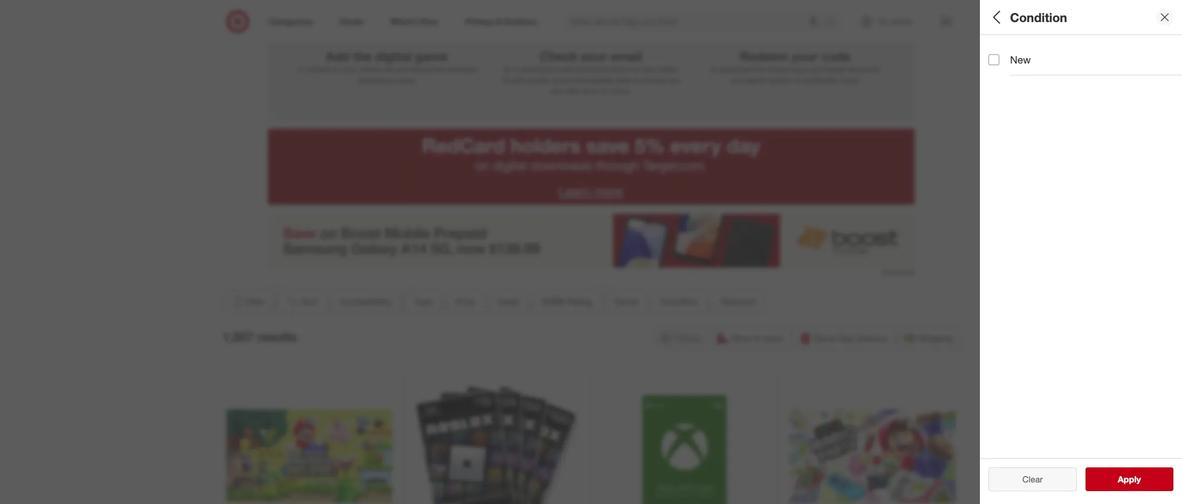 Task type: vqa. For each thing, say whether or not it's contained in the screenshot.
"CAN"
yes



Task type: describe. For each thing, give the bounding box(es) containing it.
learn
[[559, 184, 591, 200]]

1,557 results
[[223, 330, 297, 345]]

0 horizontal spatial compatibility
[[341, 297, 391, 307]]

esrb rating button
[[533, 290, 601, 314]]

deals button
[[488, 290, 528, 314]]

redcard
[[422, 134, 505, 158]]

same day delivery button
[[795, 327, 895, 351]]

redcard holders save 5% every day
[[422, 134, 761, 158]]

to right directly
[[874, 65, 881, 74]]

code inside redeem your code to download the content you purchased directly to your game system or computer. enjoy!
[[822, 49, 851, 64]]

clear for clear all
[[1018, 475, 1038, 485]]

follow
[[412, 65, 432, 74]]

roblox gift card image
[[414, 374, 580, 505]]

more
[[595, 184, 624, 200]]

redeem your code to download the content you purchased directly to your game system or computer. enjoy!
[[710, 49, 881, 85]]

condition inside condition 'dialog'
[[1011, 10, 1068, 25]]

Include out of stock checkbox
[[989, 423, 1000, 434]]

featured button
[[712, 290, 764, 314]]

enjoy!
[[840, 75, 860, 85]]

deals
[[497, 297, 519, 307]]

search
[[822, 17, 848, 28]]

pickup button
[[655, 327, 708, 351]]

day
[[840, 333, 854, 344]]

1,557
[[223, 330, 254, 345]]

can
[[550, 86, 563, 95]]

on digital downloads through target.com.
[[475, 158, 708, 174]]

all filters dialog
[[981, 0, 1183, 505]]

game inside add the digital game or content to your online cart and follow the checkout process as usual.
[[415, 49, 448, 64]]

same
[[815, 333, 837, 344]]

shop in store button
[[712, 327, 791, 351]]

content inside redeem your code to download the content you purchased directly to your game system or computer. enjoy!
[[767, 65, 793, 74]]

game inside redeem your code to download the content you purchased directly to your game system or computer. enjoy!
[[748, 75, 767, 85]]

genre button
[[605, 290, 647, 314]]

target.com.
[[643, 158, 708, 174]]

clear button
[[989, 468, 1077, 492]]

a
[[515, 65, 519, 74]]

learn more
[[559, 184, 624, 200]]

store
[[764, 333, 784, 344]]

see
[[1107, 475, 1123, 485]]

instructions
[[590, 65, 630, 74]]

hours.
[[612, 86, 632, 95]]

shop in store
[[732, 333, 784, 344]]

advertisement region
[[268, 214, 915, 268]]

delivery
[[857, 333, 888, 344]]

but
[[669, 75, 680, 85]]

condition inside condition button
[[661, 297, 698, 307]]

shipping button
[[899, 327, 960, 351]]

apply
[[1119, 475, 1142, 485]]

genre
[[614, 297, 638, 307]]

purchase,
[[634, 75, 667, 85]]

esrb
[[542, 297, 564, 307]]

clear all button
[[989, 468, 1077, 492]]

computer.
[[804, 75, 838, 85]]

save
[[587, 134, 630, 158]]

usual.
[[397, 75, 417, 85]]

price
[[455, 297, 475, 307]]

results for 1,557 results
[[257, 330, 297, 345]]

shop
[[732, 333, 753, 344]]

your inside check your email for a download code and instructions on next steps. emails usually arrive immediately after purchase, but can take up to 4+ hours.
[[581, 49, 607, 64]]

to inside check your email for a download code and instructions on next steps. emails usually arrive immediately after purchase, but can take up to 4+ hours.
[[592, 86, 599, 95]]

in
[[755, 333, 762, 344]]

up
[[581, 86, 590, 95]]

results for see results
[[1125, 475, 1153, 485]]

featured
[[721, 297, 755, 307]]

to inside add the digital game or content to your online cart and follow the checkout process as usual.
[[334, 65, 340, 74]]

all filters
[[989, 10, 1041, 25]]

digital inside add the digital game or content to your online cart and follow the checkout process as usual.
[[375, 49, 412, 64]]

or inside redeem your code to download the content you purchased directly to your game system or computer. enjoy!
[[795, 75, 802, 85]]

4+
[[601, 86, 610, 95]]

sort
[[301, 297, 318, 307]]

download inside redeem your code to download the content you purchased directly to your game system or computer. enjoy!
[[719, 65, 752, 74]]

process
[[358, 75, 385, 85]]

rating
[[567, 297, 592, 307]]

for
[[504, 65, 513, 74]]

or inside add the digital game or content to your online cart and follow the checkout process as usual.
[[297, 65, 304, 74]]

arrive
[[552, 75, 571, 85]]

2
[[587, 9, 596, 29]]

3
[[791, 9, 800, 29]]

check
[[540, 49, 578, 64]]

your inside add the digital game or content to your online cart and follow the checkout process as usual.
[[342, 65, 357, 74]]

downloads
[[531, 158, 592, 174]]

price button
[[446, 290, 484, 314]]

type button
[[405, 290, 442, 314]]

purchased
[[809, 65, 845, 74]]

and inside add the digital game or content to your online cart and follow the checkout process as usual.
[[397, 65, 410, 74]]

email
[[611, 49, 643, 64]]

day
[[727, 134, 761, 158]]

redeem
[[740, 49, 789, 64]]



Task type: locate. For each thing, give the bounding box(es) containing it.
condition up pickup button
[[661, 297, 698, 307]]

1 vertical spatial code
[[556, 65, 573, 74]]

holders
[[511, 134, 581, 158]]

the
[[353, 49, 372, 64], [434, 65, 444, 74], [754, 65, 765, 74]]

or
[[297, 65, 304, 74], [795, 75, 802, 85]]

sort button
[[277, 290, 327, 314]]

0 horizontal spatial results
[[257, 330, 297, 345]]

0 vertical spatial or
[[297, 65, 304, 74]]

all
[[989, 10, 1004, 25]]

every
[[670, 134, 722, 158]]

digital up the cart at left
[[375, 49, 412, 64]]

super mario party - nintendo switch image
[[790, 374, 956, 505], [790, 374, 956, 505]]

add the digital game or content to your online cart and follow the checkout process as usual.
[[297, 49, 478, 85]]

all
[[1041, 475, 1049, 485]]

1 horizontal spatial the
[[434, 65, 444, 74]]

as
[[387, 75, 395, 85]]

1 horizontal spatial and
[[575, 65, 588, 74]]

clear all
[[1018, 475, 1049, 485]]

0 horizontal spatial download
[[521, 65, 554, 74]]

clear inside clear all button
[[1018, 475, 1038, 485]]

1 vertical spatial or
[[795, 75, 802, 85]]

and up immediately
[[575, 65, 588, 74]]

add
[[326, 49, 350, 64]]

to right steps.
[[710, 65, 717, 74]]

content inside add the digital game or content to your online cart and follow the checkout process as usual.
[[306, 65, 332, 74]]

0 horizontal spatial compatibility button
[[331, 290, 401, 314]]

see results button
[[1086, 468, 1174, 492]]

0 horizontal spatial game
[[415, 49, 448, 64]]

search button
[[822, 10, 848, 36]]

0 vertical spatial on
[[632, 65, 640, 74]]

1 horizontal spatial download
[[719, 65, 752, 74]]

1 vertical spatial compatibility button
[[331, 290, 401, 314]]

emails
[[503, 75, 525, 85]]

0 vertical spatial condition
[[1011, 10, 1068, 25]]

2 content from the left
[[767, 65, 793, 74]]

content down add
[[306, 65, 332, 74]]

1 horizontal spatial content
[[767, 65, 793, 74]]

compatibility button
[[989, 35, 1183, 73], [331, 290, 401, 314]]

system
[[769, 75, 793, 85]]

to down add
[[334, 65, 340, 74]]

cart
[[381, 65, 395, 74]]

0 vertical spatial results
[[257, 330, 297, 345]]

sponsored
[[883, 268, 915, 277]]

steps.
[[659, 65, 679, 74]]

apply button
[[1086, 468, 1174, 492]]

1 vertical spatial results
[[1125, 475, 1153, 485]]

you
[[795, 65, 807, 74]]

1 vertical spatial on
[[475, 158, 490, 174]]

What can we help you find? suggestions appear below search field
[[564, 10, 829, 33]]

the down redeem at the top right of page
[[754, 65, 765, 74]]

shipping
[[919, 333, 953, 344]]

esrb rating
[[542, 297, 592, 307]]

1 clear from the left
[[1018, 475, 1038, 485]]

1 vertical spatial condition
[[661, 297, 698, 307]]

online
[[359, 65, 379, 74]]

check your email for a download code and instructions on next steps. emails usually arrive immediately after purchase, but can take up to 4+ hours.
[[503, 49, 680, 95]]

1 horizontal spatial compatibility button
[[989, 35, 1183, 73]]

new
[[1011, 53, 1032, 66]]

condition button
[[652, 290, 707, 314]]

and inside check your email for a download code and instructions on next steps. emails usually arrive immediately after purchase, but can take up to 4+ hours.
[[575, 65, 588, 74]]

filters
[[1008, 10, 1041, 25]]

your down add
[[342, 65, 357, 74]]

type
[[414, 297, 432, 307]]

digital
[[375, 49, 412, 64], [493, 158, 527, 174]]

download inside check your email for a download code and instructions on next steps. emails usually arrive immediately after purchase, but can take up to 4+ hours.
[[521, 65, 554, 74]]

results
[[257, 330, 297, 345], [1125, 475, 1153, 485]]

code inside check your email for a download code and instructions on next steps. emails usually arrive immediately after purchase, but can take up to 4+ hours.
[[556, 65, 573, 74]]

see results
[[1107, 475, 1153, 485]]

condition right all on the top right
[[1011, 10, 1068, 25]]

xbox gift card (digital) image
[[602, 374, 768, 505], [602, 374, 768, 505]]

on left next at the right top of the page
[[632, 65, 640, 74]]

0 vertical spatial digital
[[375, 49, 412, 64]]

code
[[822, 49, 851, 64], [556, 65, 573, 74]]

content up system
[[767, 65, 793, 74]]

0 horizontal spatial condition
[[661, 297, 698, 307]]

0 horizontal spatial digital
[[375, 49, 412, 64]]

0 horizontal spatial and
[[397, 65, 410, 74]]

1 horizontal spatial digital
[[493, 158, 527, 174]]

on down redcard
[[475, 158, 490, 174]]

0 horizontal spatial the
[[353, 49, 372, 64]]

clear inside clear button
[[1023, 475, 1044, 485]]

0 vertical spatial compatibility button
[[989, 35, 1183, 73]]

code up purchased
[[822, 49, 851, 64]]

usually
[[527, 75, 550, 85]]

through
[[596, 158, 640, 174]]

results inside see results button
[[1125, 475, 1153, 485]]

1
[[383, 9, 392, 29]]

your down redeem at the top right of page
[[731, 75, 746, 85]]

5%
[[635, 134, 665, 158]]

1 content from the left
[[306, 65, 332, 74]]

download
[[521, 65, 554, 74], [719, 65, 752, 74]]

1 horizontal spatial results
[[1125, 475, 1153, 485]]

digital down 'holders'
[[493, 158, 527, 174]]

0 horizontal spatial on
[[475, 158, 490, 174]]

next
[[642, 65, 657, 74]]

2 clear from the left
[[1023, 475, 1044, 485]]

the inside redeem your code to download the content you purchased directly to your game system or computer. enjoy!
[[754, 65, 765, 74]]

1 vertical spatial digital
[[493, 158, 527, 174]]

your up instructions
[[581, 49, 607, 64]]

New checkbox
[[989, 54, 1000, 65]]

code up arrive
[[556, 65, 573, 74]]

game left system
[[748, 75, 767, 85]]

0 vertical spatial compatibility
[[989, 46, 1054, 59]]

2 horizontal spatial the
[[754, 65, 765, 74]]

the up online
[[353, 49, 372, 64]]

download down redeem at the top right of page
[[719, 65, 752, 74]]

0 horizontal spatial content
[[306, 65, 332, 74]]

to right up
[[592, 86, 599, 95]]

1 and from the left
[[397, 65, 410, 74]]

game up follow
[[415, 49, 448, 64]]

game
[[415, 49, 448, 64], [748, 75, 767, 85]]

2 and from the left
[[575, 65, 588, 74]]

results right the see
[[1125, 475, 1153, 485]]

1 horizontal spatial code
[[822, 49, 851, 64]]

checkout
[[446, 65, 478, 74]]

1 vertical spatial game
[[748, 75, 767, 85]]

0 vertical spatial game
[[415, 49, 448, 64]]

condition dialog
[[981, 0, 1183, 505]]

1 horizontal spatial or
[[795, 75, 802, 85]]

same day delivery
[[815, 333, 888, 344]]

on inside check your email for a download code and instructions on next steps. emails usually arrive immediately after purchase, but can take up to 4+ hours.
[[632, 65, 640, 74]]

clear
[[1018, 475, 1038, 485], [1023, 475, 1044, 485]]

download up usually
[[521, 65, 554, 74]]

filter button
[[223, 290, 273, 314]]

1 download from the left
[[521, 65, 554, 74]]

on
[[632, 65, 640, 74], [475, 158, 490, 174]]

take
[[565, 86, 579, 95]]

1 vertical spatial compatibility
[[341, 297, 391, 307]]

clear for clear
[[1023, 475, 1044, 485]]

1 horizontal spatial condition
[[1011, 10, 1068, 25]]

to
[[334, 65, 340, 74], [710, 65, 717, 74], [874, 65, 881, 74], [592, 86, 599, 95]]

new super mario bros u deluxe - nintendo switch image
[[227, 374, 393, 505], [227, 374, 393, 505]]

condition
[[1011, 10, 1068, 25], [661, 297, 698, 307]]

immediately
[[573, 75, 614, 85]]

1 horizontal spatial on
[[632, 65, 640, 74]]

your
[[581, 49, 607, 64], [792, 49, 819, 64], [342, 65, 357, 74], [731, 75, 746, 85]]

and up usual.
[[397, 65, 410, 74]]

the right follow
[[434, 65, 444, 74]]

directly
[[847, 65, 872, 74]]

0 horizontal spatial code
[[556, 65, 573, 74]]

your up you
[[792, 49, 819, 64]]

1 horizontal spatial compatibility
[[989, 46, 1054, 59]]

2 download from the left
[[719, 65, 752, 74]]

results right 1,557
[[257, 330, 297, 345]]

pickup
[[675, 333, 701, 344]]

compatibility inside the all filters dialog
[[989, 46, 1054, 59]]

0 vertical spatial code
[[822, 49, 851, 64]]

0 horizontal spatial or
[[297, 65, 304, 74]]

1 horizontal spatial game
[[748, 75, 767, 85]]

filter
[[246, 297, 265, 307]]



